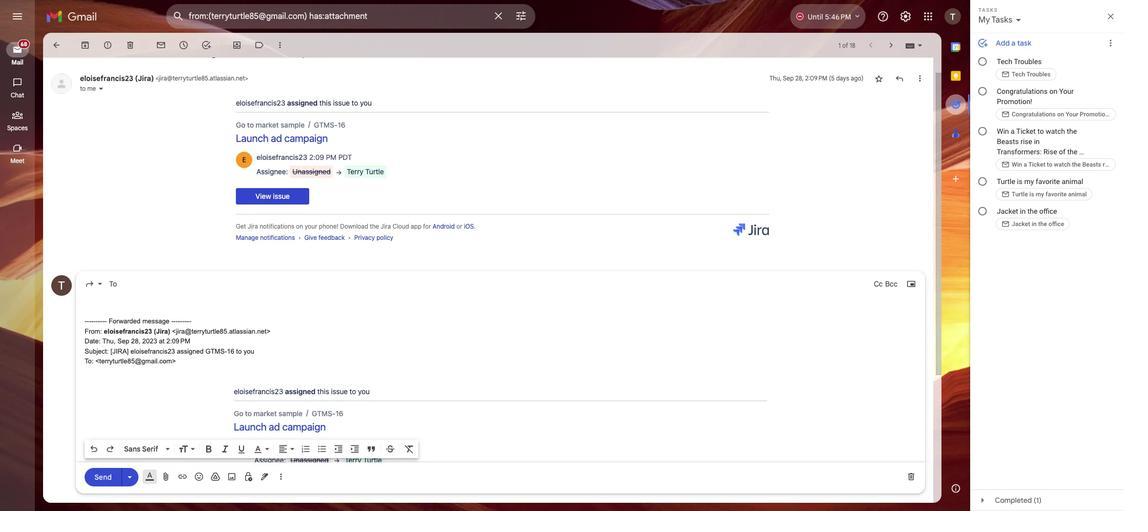 Task type: describe. For each thing, give the bounding box(es) containing it.
19 - from the left
[[189, 318, 191, 325]]

to link
[[109, 280, 117, 289]]

get jira notifications on your phone! download the jira cloud app for android or ios .
[[236, 223, 476, 230]]

7 - from the left
[[98, 318, 100, 325]]

mail
[[11, 58, 23, 66]]

snooze image
[[178, 40, 189, 50]]

68 link
[[6, 39, 30, 57]]

not starred image
[[874, 73, 884, 84]]

16 inside ---------- forwarded message --------- from: eloisefrancis23 (jira) <jira@terryturtle85.atlassian.net> date: thu, sep 28, 2023 at 2:09 pm subject: [jira] eloisefrancis23 assigned gtms-16 to you to:  <terryturtle85@gmail.com>
[[227, 348, 234, 355]]

eloisefrancis23 (jira) cell
[[80, 74, 248, 83]]

underline ‪(⌘u)‬ image
[[236, 445, 247, 455]]

launch ad campaign link for go to market sample link associated with gtms-16 link to the top
[[236, 132, 328, 144]]

go for go to market sample link related to the bottommost gtms-16 link
[[234, 409, 243, 418]]

indent less ‪(⌘[)‬ image
[[333, 444, 344, 454]]

strikethrough ‪(⌘⇧x)‬ image
[[385, 444, 395, 454]]

chat heading
[[0, 91, 35, 100]]

insert photo image
[[227, 472, 237, 482]]

numbered list ‪(⌘⇧7)‬ image
[[301, 444, 311, 454]]

2:09 pm inside ---------- forwarded message --------- from: eloisefrancis23 (jira) <jira@terryturtle85.atlassian.net> date: thu, sep 28, 2023 at 2:09 pm subject: [jira] eloisefrancis23 assigned gtms-16 to you to:  <terryturtle85@gmail.com>
[[166, 338, 190, 345]]

18 - from the left
[[187, 318, 189, 325]]

0 vertical spatial eloisefrancis23 assigned this issue to you
[[236, 98, 372, 107]]

spaces
[[7, 124, 28, 132]]

forwarded
[[109, 318, 141, 325]]

0 vertical spatial view
[[255, 192, 271, 201]]

move to inbox image
[[232, 40, 242, 50]]

show details image
[[98, 86, 104, 92]]

to
[[109, 280, 117, 289]]

clear search image
[[488, 6, 509, 26]]

insert signature image
[[260, 472, 270, 482]]

go to market sample link for the bottommost gtms-16 link
[[234, 409, 303, 418]]

1 vertical spatial gtms-16 link
[[312, 409, 343, 418]]

/ for the bottommost gtms-16 link
[[306, 408, 308, 417]]

get
[[236, 223, 246, 230]]

cc link
[[874, 278, 883, 290]]

ago)
[[851, 74, 864, 82]]

more options image
[[278, 472, 284, 482]]

manage
[[236, 234, 259, 242]]

launch inside message body 'text field'
[[234, 421, 267, 433]]

sans serif option
[[122, 444, 164, 454]]

cc
[[874, 280, 883, 289]]

sep inside ---------- forwarded message --------- from: eloisefrancis23 (jira) <jira@terryturtle85.atlassian.net> date: thu, sep 28, 2023 at 2:09 pm subject: [jira] eloisefrancis23 assigned gtms-16 to you to:  <terryturtle85@gmail.com>
[[117, 338, 129, 345]]

add to tasks image
[[201, 40, 211, 50]]

<
[[156, 74, 159, 82]]

0 vertical spatial this
[[319, 98, 331, 107]]

go for go to market sample link associated with gtms-16 link to the top
[[236, 120, 245, 129]]

0 vertical spatial (jira)
[[135, 74, 154, 83]]

eloisefrancis23 (jira) < jira@terryturtle85.atlassian.net >
[[80, 74, 248, 83]]

0 vertical spatial notifications
[[260, 223, 294, 230]]

campaign for the bottommost gtms-16 link
[[282, 421, 326, 433]]

jira@terryturtle85.atlassian.net
[[159, 74, 245, 82]]

terry for → image within the message body 'text field'
[[345, 456, 361, 465]]

.
[[474, 223, 476, 230]]

[jira] eloisefrancis23 assigned gtms-16 to you
[[80, 45, 320, 58]]

privacy policy link
[[354, 234, 393, 242]]

mark as unread image
[[156, 40, 166, 50]]

ad for go to market sample link related to the bottommost gtms-16 link
[[269, 421, 280, 433]]

send
[[94, 473, 112, 482]]

2 jira from the left
[[381, 223, 391, 230]]

eloisefrancis23 assigned this issue to you inside message body 'text field'
[[234, 387, 370, 396]]

market for the bottommost gtms-16 link
[[254, 409, 277, 418]]

ios link
[[464, 223, 474, 230]]

1
[[839, 41, 841, 49]]

settings image
[[900, 10, 912, 23]]

Not starred checkbox
[[874, 73, 884, 84]]

view issue link for launch ad campaign link for go to market sample link associated with gtms-16 link to the top
[[236, 188, 309, 205]]

you inside ---------- forwarded message --------- from: eloisefrancis23 (jira) <jira@terryturtle85.atlassian.net> date: thu, sep 28, 2023 at 2:09 pm subject: [jira] eloisefrancis23 assigned gtms-16 to you to:  <terryturtle85@gmail.com>
[[244, 348, 254, 355]]

→ image for the bottommost gtms-16 link
[[333, 457, 341, 465]]

1 - from the left
[[85, 318, 87, 325]]

<jira@terryturtle85.atlassian.net>
[[172, 328, 270, 335]]

assignee: for view issue "link" inside the message body 'text field'
[[254, 456, 286, 465]]

4 - from the left
[[91, 318, 94, 325]]

bcc
[[885, 280, 898, 289]]

app
[[411, 223, 422, 230]]

1 vertical spatial notifications
[[260, 234, 295, 242]]

2 - from the left
[[87, 318, 89, 325]]

download
[[340, 223, 368, 230]]

view issue link for launch ad campaign link in message body 'text field'
[[234, 477, 307, 493]]

unassigned inside message body 'text field'
[[291, 456, 329, 465]]

ad for go to market sample link associated with gtms-16 link to the top
[[271, 132, 282, 144]]

(5
[[829, 74, 835, 82]]

0 vertical spatial launch
[[236, 132, 269, 144]]

the
[[370, 223, 379, 230]]

view inside message body 'text field'
[[253, 481, 269, 489]]

[jira] inside ---------- forwarded message --------- from: eloisefrancis23 (jira) <jira@terryturtle85.atlassian.net> date: thu, sep 28, 2023 at 2:09 pm subject: [jira] eloisefrancis23 assigned gtms-16 to you to:  <terryturtle85@gmail.com>
[[111, 348, 129, 355]]

sans
[[124, 445, 140, 454]]

to me
[[80, 85, 96, 92]]

search in mail image
[[169, 7, 188, 26]]

turtle for → image within the message body 'text field'
[[363, 456, 382, 465]]

archive image
[[80, 40, 90, 50]]

cc bcc
[[874, 280, 898, 289]]

thu, inside thu, sep 28, 2:09 pm (5 days ago) cell
[[770, 74, 782, 82]]

labels image
[[254, 40, 265, 50]]

11 - from the left
[[171, 318, 174, 325]]

on
[[296, 223, 303, 230]]

/ for gtms-16 link to the top
[[308, 120, 310, 128]]

for
[[423, 223, 431, 230]]

0 vertical spatial terry turtle
[[347, 167, 384, 176]]

sep inside cell
[[783, 74, 794, 82]]

bulleted list ‪(⌘⇧8)‬ image
[[317, 444, 327, 454]]

at
[[159, 338, 165, 345]]

3 - from the left
[[89, 318, 91, 325]]

insert link ‪(⌘k)‬ image
[[177, 472, 188, 482]]

Message Body text field
[[85, 297, 917, 511]]

date:
[[85, 338, 101, 345]]

main menu image
[[11, 10, 24, 23]]

report spam image
[[103, 40, 113, 50]]

thu, sep 28, 2:09 pm (5 days ago) cell
[[770, 73, 864, 84]]

mail heading
[[0, 58, 35, 67]]

0 vertical spatial gtms-16 link
[[314, 120, 345, 129]]

give
[[304, 234, 317, 242]]

meet heading
[[0, 157, 35, 165]]

28, inside ---------- forwarded message --------- from: eloisefrancis23 (jira) <jira@terryturtle85.atlassian.net> date: thu, sep 28, 2023 at 2:09 pm subject: [jira] eloisefrancis23 assigned gtms-16 to you to:  <terryturtle85@gmail.com>
[[131, 338, 140, 345]]

5 - from the left
[[94, 318, 96, 325]]



Task type: vqa. For each thing, say whether or not it's contained in the screenshot.
Will
no



Task type: locate. For each thing, give the bounding box(es) containing it.
0 vertical spatial sep
[[783, 74, 794, 82]]

(jira)
[[135, 74, 154, 83], [154, 328, 170, 335]]

0 horizontal spatial 28,
[[131, 338, 140, 345]]

back to search results image
[[51, 40, 62, 50]]

1 vertical spatial 2:09 pm
[[166, 338, 190, 345]]

market for gtms-16 link to the top
[[256, 120, 279, 129]]

view issue link
[[236, 188, 309, 205], [234, 477, 307, 493]]

sample for go to market sample link associated with gtms-16 link to the top
[[281, 120, 305, 129]]

insert files using drive image
[[210, 472, 221, 482]]

1 vertical spatial assignee:
[[254, 456, 286, 465]]

android
[[433, 223, 455, 230]]

gmail image
[[46, 6, 102, 27]]

2023
[[142, 338, 157, 345]]

jira right get
[[248, 223, 258, 230]]

launch ad campaign link inside message body 'text field'
[[234, 421, 326, 433]]

eloisefrancis23 assigned this issue to you
[[236, 98, 372, 107], [234, 387, 370, 396]]

0 vertical spatial go
[[236, 120, 245, 129]]

your
[[305, 223, 317, 230]]

of
[[842, 41, 848, 49]]

1 vertical spatial [jira]
[[111, 348, 129, 355]]

to:
[[85, 358, 94, 365]]

assigned inside ---------- forwarded message --------- from: eloisefrancis23 (jira) <jira@terryturtle85.atlassian.net> date: thu, sep 28, 2023 at 2:09 pm subject: [jira] eloisefrancis23 assigned gtms-16 to you to:  <terryturtle85@gmail.com>
[[177, 348, 204, 355]]

(jira) inside ---------- forwarded message --------- from: eloisefrancis23 (jira) <jira@terryturtle85.atlassian.net> date: thu, sep 28, 2023 at 2:09 pm subject: [jira] eloisefrancis23 assigned gtms-16 to you to:  <terryturtle85@gmail.com>
[[154, 328, 170, 335]]

go to market sample / gtms-16 launch ad campaign inside message body 'text field'
[[234, 408, 343, 433]]

1 vertical spatial launch ad campaign link
[[234, 421, 326, 433]]

1 vertical spatial unassigned
[[291, 456, 329, 465]]

28, left (5 at the right of page
[[796, 74, 804, 82]]

-
[[85, 318, 87, 325], [87, 318, 89, 325], [89, 318, 91, 325], [91, 318, 94, 325], [94, 318, 96, 325], [96, 318, 98, 325], [98, 318, 100, 325], [100, 318, 102, 325], [102, 318, 105, 325], [105, 318, 107, 325], [171, 318, 174, 325], [174, 318, 176, 325], [176, 318, 178, 325], [178, 318, 180, 325], [180, 318, 182, 325], [182, 318, 185, 325], [185, 318, 187, 325], [187, 318, 189, 325], [189, 318, 191, 325]]

1 vertical spatial 28,
[[131, 338, 140, 345]]

terry turtle
[[347, 167, 384, 176], [345, 456, 382, 465]]

0 vertical spatial go to market sample link
[[236, 120, 305, 129]]

>
[[245, 74, 248, 82]]

sep down forwarded
[[117, 338, 129, 345]]

remove formatting ‪(⌘\)‬ image
[[404, 444, 414, 454]]

0 vertical spatial campaign
[[284, 132, 328, 144]]

(jira) left < at the left
[[135, 74, 154, 83]]

ad
[[271, 132, 282, 144], [269, 421, 280, 433]]

/
[[308, 120, 310, 128], [306, 408, 308, 417]]

1 of 18
[[839, 41, 856, 49]]

jira up policy
[[381, 223, 391, 230]]

discard draft ‪(⌘⇧d)‬ image
[[906, 472, 917, 482]]

0 vertical spatial 2:09 pm pdt
[[309, 153, 352, 162]]

assignee: for view issue "link" corresponding to launch ad campaign link for go to market sample link associated with gtms-16 link to the top
[[256, 167, 288, 176]]

28, left 2023
[[131, 338, 140, 345]]

manage notifications link
[[236, 234, 295, 242]]

6 - from the left
[[96, 318, 98, 325]]

0 vertical spatial turtle
[[365, 167, 384, 176]]

notifications
[[260, 223, 294, 230], [260, 234, 295, 242]]

feedback
[[319, 234, 345, 242]]

1 vertical spatial terry
[[345, 456, 361, 465]]

15 - from the left
[[180, 318, 182, 325]]

view left more options "image"
[[253, 481, 269, 489]]

launch ad campaign link
[[236, 132, 328, 144], [234, 421, 326, 433]]

ios
[[464, 223, 474, 230]]

2:09 pm pdt for the bottommost gtms-16 link
[[307, 442, 350, 450]]

spaces heading
[[0, 124, 35, 132]]

unassigned
[[293, 167, 331, 176], [291, 456, 329, 465]]

0 vertical spatial view issue link
[[236, 188, 309, 205]]

days
[[836, 74, 849, 82]]

turtle for gtms-16 link to the top → image
[[365, 167, 384, 176]]

sample
[[281, 120, 305, 129], [279, 409, 303, 418]]

launch
[[236, 132, 269, 144], [234, 421, 267, 433]]

0 vertical spatial 2:09 pm
[[805, 74, 828, 82]]

assignee:
[[256, 167, 288, 176], [254, 456, 286, 465]]

(jira) up at
[[154, 328, 170, 335]]

0 horizontal spatial thu,
[[102, 338, 116, 345]]

2:09 pm pdt
[[309, 153, 352, 162], [307, 442, 350, 450]]

16
[[275, 45, 286, 58], [338, 120, 345, 129], [227, 348, 234, 355], [336, 409, 343, 418]]

go to market sample / gtms-16 launch ad campaign
[[236, 120, 345, 144], [234, 408, 343, 433]]

print all image
[[897, 50, 907, 59]]

view
[[255, 192, 271, 201], [253, 481, 269, 489]]

issue
[[333, 98, 350, 107], [273, 192, 290, 201], [331, 387, 348, 396], [271, 481, 288, 489]]

navigation
[[0, 33, 36, 511]]

0 vertical spatial ad
[[271, 132, 282, 144]]

market inside message body 'text field'
[[254, 409, 277, 418]]

gtms-
[[239, 45, 275, 58], [314, 120, 338, 129], [205, 348, 227, 355], [312, 409, 336, 418]]

1 vertical spatial thu,
[[102, 338, 116, 345]]

2:09 pm pdt for gtms-16 link to the top
[[309, 153, 352, 162]]

meet
[[10, 157, 25, 165]]

terry for gtms-16 link to the top → image
[[347, 167, 363, 176]]

2:09 pm inside cell
[[805, 74, 828, 82]]

view issue link inside message body 'text field'
[[234, 477, 307, 493]]

→ image inside message body 'text field'
[[333, 457, 341, 465]]

assigned
[[191, 45, 237, 58], [287, 98, 318, 107], [177, 348, 204, 355], [285, 387, 316, 396]]

1 horizontal spatial jira
[[381, 223, 391, 230]]

1 vertical spatial go to market sample link
[[234, 409, 303, 418]]

italic ‪(⌘i)‬ image
[[220, 444, 230, 454]]

cloud
[[393, 223, 409, 230]]

0 horizontal spatial [jira]
[[80, 45, 110, 58]]

policy
[[377, 234, 393, 242]]

2:09 pm pdt inside message body 'text field'
[[307, 442, 350, 450]]

1 jira from the left
[[248, 223, 258, 230]]

campaign for gtms-16 link to the top
[[284, 132, 328, 144]]

1 vertical spatial sep
[[117, 338, 129, 345]]

thu, sep 28, 2:09 pm (5 days ago)
[[770, 74, 864, 82]]

• left give
[[298, 234, 301, 242]]

1 vertical spatial turtle
[[363, 456, 382, 465]]

9 - from the left
[[102, 318, 105, 325]]

1 vertical spatial view issue
[[253, 481, 288, 489]]

1 vertical spatial view issue link
[[234, 477, 307, 493]]

1 vertical spatial eloisefrancis23 2:09 pm pdt
[[254, 442, 350, 450]]

attach files image
[[161, 472, 171, 482]]

give feedback link
[[304, 234, 345, 242]]

go to market sample / gtms-16 launch ad campaign for the bottommost gtms-16 link
[[234, 408, 343, 433]]

1 vertical spatial eloisefrancis23 assigned this issue to you
[[234, 387, 370, 396]]

view issue right "insert photo"
[[253, 481, 288, 489]]

view issue
[[255, 192, 290, 201], [253, 481, 288, 489]]

0 horizontal spatial •
[[298, 234, 301, 242]]

subject:
[[85, 348, 109, 355]]

0 vertical spatial [jira]
[[80, 45, 110, 58]]

eloisefrancis23 2:09 pm pdt
[[256, 153, 352, 162], [254, 442, 350, 450]]

bold ‪(⌘b)‬ image
[[204, 444, 214, 454]]

28, inside cell
[[796, 74, 804, 82]]

13 - from the left
[[176, 318, 178, 325]]

/ inside message body 'text field'
[[306, 408, 308, 417]]

phone!
[[319, 223, 338, 230]]

jira
[[248, 223, 258, 230], [381, 223, 391, 230]]

28,
[[796, 74, 804, 82], [131, 338, 140, 345]]

assignee: inside message body 'text field'
[[254, 456, 286, 465]]

view issue link down formatting options toolbar
[[234, 477, 307, 493]]

navigation containing mail
[[0, 33, 36, 511]]

this inside message body 'text field'
[[317, 387, 329, 396]]

undo ‪(⌘z)‬ image
[[89, 444, 99, 454]]

0 vertical spatial launch ad campaign link
[[236, 132, 328, 144]]

1 horizontal spatial •
[[348, 234, 351, 242]]

insert emoji ‪(⌘⇧2)‬ image
[[194, 472, 204, 482]]

• down download
[[348, 234, 351, 242]]

tab list
[[942, 33, 970, 474]]

1 vertical spatial go to market sample / gtms-16 launch ad campaign
[[234, 408, 343, 433]]

market
[[256, 120, 279, 129], [254, 409, 277, 418]]

0 vertical spatial view issue
[[255, 192, 290, 201]]

to
[[288, 45, 299, 58], [80, 85, 86, 92], [352, 98, 358, 107], [247, 120, 254, 129], [236, 348, 242, 355], [350, 387, 356, 396], [245, 409, 252, 418]]

8 - from the left
[[100, 318, 102, 325]]

thu, inside ---------- forwarded message --------- from: eloisefrancis23 (jira) <jira@terryturtle85.atlassian.net> date: thu, sep 28, 2023 at 2:09 pm subject: [jira] eloisefrancis23 assigned gtms-16 to you to:  <terryturtle85@gmail.com>
[[102, 338, 116, 345]]

formatting options toolbar
[[85, 440, 419, 459]]

[jira]
[[80, 45, 110, 58], [111, 348, 129, 355]]

go
[[236, 120, 245, 129], [234, 409, 243, 418]]

chat
[[11, 91, 24, 99]]

1 vertical spatial launch
[[234, 421, 267, 433]]

1 vertical spatial (jira)
[[154, 328, 170, 335]]

2:09 pm right at
[[166, 338, 190, 345]]

2 • from the left
[[348, 234, 351, 242]]

1 vertical spatial view
[[253, 481, 269, 489]]

18
[[850, 41, 856, 49]]

68
[[21, 41, 27, 48]]

launch ad campaign link for go to market sample link related to the bottommost gtms-16 link
[[234, 421, 326, 433]]

go up 'underline ‪(⌘u)‬' image
[[234, 409, 243, 418]]

side panel section
[[942, 33, 970, 503]]

advanced search options image
[[511, 6, 531, 26]]

gtms-16 link
[[314, 120, 345, 129], [312, 409, 343, 418]]

1 vertical spatial 2:09 pm pdt
[[307, 442, 350, 450]]

1 vertical spatial /
[[306, 408, 308, 417]]

redo ‪(⌘y)‬ image
[[105, 444, 115, 454]]

0 vertical spatial 28,
[[796, 74, 804, 82]]

sans serif
[[124, 445, 158, 454]]

16 - from the left
[[182, 318, 185, 325]]

sample for go to market sample link related to the bottommost gtms-16 link
[[279, 409, 303, 418]]

1 horizontal spatial thu,
[[770, 74, 782, 82]]

support image
[[877, 10, 889, 23]]

---------- forwarded message --------- from: eloisefrancis23 (jira) <jira@terryturtle85.atlassian.net> date: thu, sep 28, 2023 at 2:09 pm subject: [jira] eloisefrancis23 assigned gtms-16 to you to:  <terryturtle85@gmail.com>
[[85, 318, 270, 365]]

Search in mail search field
[[166, 4, 535, 29]]

0 vertical spatial sample
[[281, 120, 305, 129]]

→ image
[[335, 169, 343, 177], [333, 457, 341, 465]]

delete image
[[125, 40, 135, 50]]

thu,
[[770, 74, 782, 82], [102, 338, 116, 345]]

android link
[[433, 223, 455, 230]]

go to market sample link
[[236, 120, 305, 129], [234, 409, 303, 418]]

ad inside message body 'text field'
[[269, 421, 280, 433]]

or
[[457, 223, 462, 230]]

2:09 pm
[[805, 74, 828, 82], [166, 338, 190, 345]]

1 • from the left
[[298, 234, 301, 242]]

from:
[[85, 328, 102, 335]]

eloisefrancis23
[[113, 45, 189, 58], [80, 74, 133, 83], [236, 98, 285, 107], [256, 153, 307, 162], [104, 328, 152, 335], [131, 348, 175, 355], [234, 387, 283, 396], [254, 442, 305, 450]]

turtle inside message body 'text field'
[[363, 456, 382, 465]]

[jira] up <terryturtle85@gmail.com>
[[111, 348, 129, 355]]

•
[[298, 234, 301, 242], [348, 234, 351, 242]]

indent more ‪(⌘])‬ image
[[350, 444, 360, 454]]

gtms- inside ---------- forwarded message --------- from: eloisefrancis23 (jira) <jira@terryturtle85.atlassian.net> date: thu, sep 28, 2023 at 2:09 pm subject: [jira] eloisefrancis23 assigned gtms-16 to you to:  <terryturtle85@gmail.com>
[[205, 348, 227, 355]]

go inside message body 'text field'
[[234, 409, 243, 418]]

0 horizontal spatial sep
[[117, 338, 129, 345]]

view issue up manage notifications link
[[255, 192, 290, 201]]

12 - from the left
[[174, 318, 176, 325]]

0 vertical spatial assignee:
[[256, 167, 288, 176]]

campaign
[[284, 132, 328, 144], [282, 421, 326, 433]]

1 vertical spatial sample
[[279, 409, 303, 418]]

17 - from the left
[[185, 318, 187, 325]]

14 - from the left
[[178, 318, 180, 325]]

1 horizontal spatial 2:09 pm
[[805, 74, 828, 82]]

notifications up manage notifications link
[[260, 223, 294, 230]]

0 vertical spatial go to market sample / gtms-16 launch ad campaign
[[236, 120, 345, 144]]

message
[[142, 318, 169, 325]]

1 vertical spatial market
[[254, 409, 277, 418]]

view issue for → image within the message body 'text field'
[[253, 481, 288, 489]]

Search in mail text field
[[189, 11, 486, 22]]

manage notifications • give feedback • privacy policy
[[236, 234, 393, 242]]

notifications right manage
[[260, 234, 295, 242]]

terry inside message body 'text field'
[[345, 456, 361, 465]]

view issue inside message body 'text field'
[[253, 481, 288, 489]]

this
[[319, 98, 331, 107], [317, 387, 329, 396]]

sample inside message body 'text field'
[[279, 409, 303, 418]]

<terryturtle85@gmail.com>
[[95, 358, 176, 365]]

turtle
[[365, 167, 384, 176], [363, 456, 382, 465]]

0 vertical spatial thu,
[[770, 74, 782, 82]]

0 vertical spatial → image
[[335, 169, 343, 177]]

1 vertical spatial terry turtle
[[345, 456, 382, 465]]

0 vertical spatial /
[[308, 120, 310, 128]]

0 vertical spatial market
[[256, 120, 279, 129]]

eloisefrancis23 2:09 pm pdt inside message body 'text field'
[[254, 442, 350, 450]]

10 - from the left
[[105, 318, 107, 325]]

0 vertical spatial unassigned
[[293, 167, 331, 176]]

me
[[87, 85, 96, 92]]

view issue for gtms-16 link to the top → image
[[255, 192, 290, 201]]

1 horizontal spatial sep
[[783, 74, 794, 82]]

go down >
[[236, 120, 245, 129]]

terry
[[347, 167, 363, 176], [345, 456, 361, 465]]

bcc link
[[885, 278, 898, 290]]

1 vertical spatial ad
[[269, 421, 280, 433]]

1 horizontal spatial [jira]
[[111, 348, 129, 355]]

send button
[[85, 468, 122, 486]]

type of response image
[[85, 279, 95, 289]]

view issue link up on
[[236, 188, 309, 205]]

sep left (5 at the right of page
[[783, 74, 794, 82]]

1 vertical spatial go
[[234, 409, 243, 418]]

→ image for gtms-16 link to the top
[[335, 169, 343, 177]]

to inside ---------- forwarded message --------- from: eloisefrancis23 (jira) <jira@terryturtle85.atlassian.net> date: thu, sep 28, 2023 at 2:09 pm subject: [jira] eloisefrancis23 assigned gtms-16 to you to:  <terryturtle85@gmail.com>
[[236, 348, 242, 355]]

1 vertical spatial → image
[[333, 457, 341, 465]]

[jira] left delete 'icon'
[[80, 45, 110, 58]]

serif
[[142, 445, 158, 454]]

1 vertical spatial this
[[317, 387, 329, 396]]

2:09 pm left (5 at the right of page
[[805, 74, 828, 82]]

0 horizontal spatial jira
[[248, 223, 258, 230]]

campaign inside message body 'text field'
[[282, 421, 326, 433]]

privacy
[[354, 234, 375, 242]]

go to market sample link for gtms-16 link to the top
[[236, 120, 305, 129]]

quote ‪(⌘⇧9)‬ image
[[366, 444, 376, 454]]

1 horizontal spatial 28,
[[796, 74, 804, 82]]

more send options image
[[125, 472, 135, 482]]

view up manage notifications link
[[255, 192, 271, 201]]

toggle confidential mode image
[[243, 472, 253, 482]]

0 vertical spatial terry
[[347, 167, 363, 176]]

go to market sample / gtms-16 launch ad campaign for gtms-16 link to the top
[[236, 120, 345, 144]]

0 vertical spatial eloisefrancis23 2:09 pm pdt
[[256, 153, 352, 162]]

older image
[[886, 40, 897, 50]]

0 horizontal spatial 2:09 pm
[[166, 338, 190, 345]]

more image
[[275, 40, 285, 50]]

1 vertical spatial campaign
[[282, 421, 326, 433]]

terry turtle inside message body 'text field'
[[345, 456, 382, 465]]

select input tool image
[[917, 41, 923, 49]]



